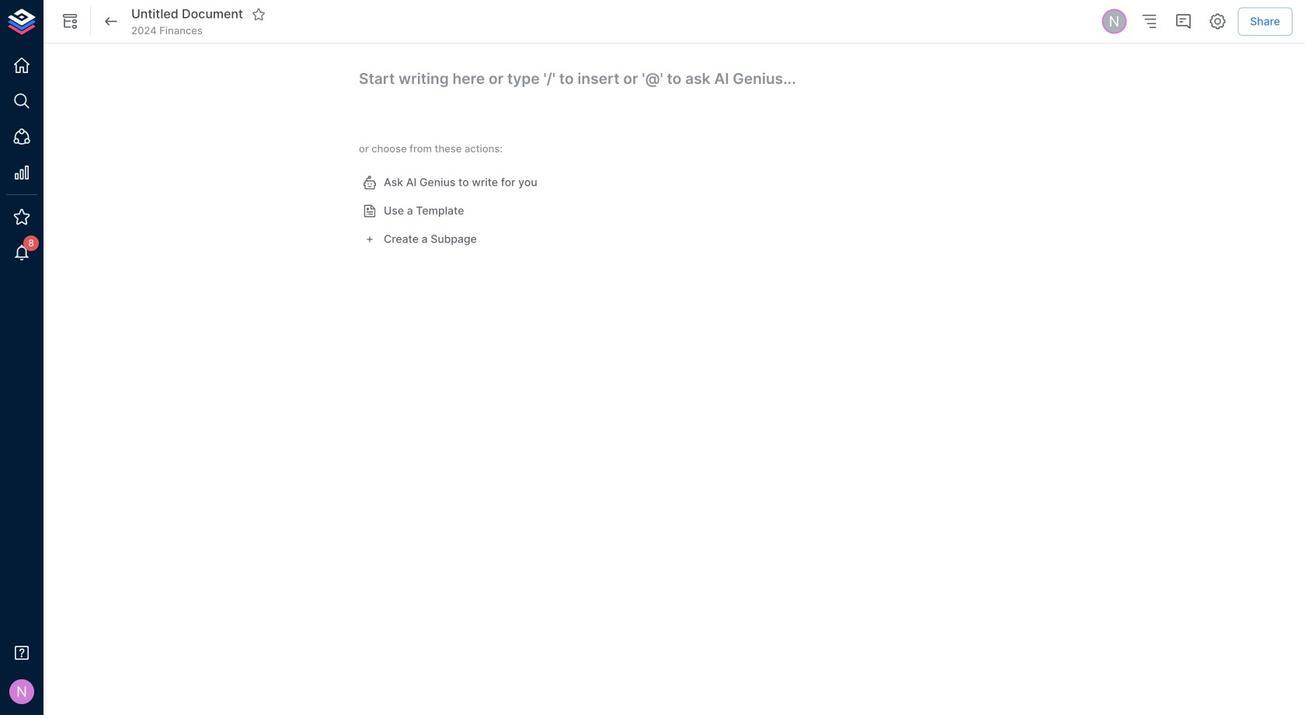 Task type: vqa. For each thing, say whether or not it's contained in the screenshot.
Remove Favorite icon
no



Task type: describe. For each thing, give the bounding box(es) containing it.
settings image
[[1209, 12, 1228, 31]]

table of contents image
[[1141, 12, 1159, 31]]

show wiki image
[[61, 12, 79, 31]]

go back image
[[102, 12, 120, 31]]

comments image
[[1175, 12, 1193, 31]]

favorite image
[[252, 7, 266, 21]]



